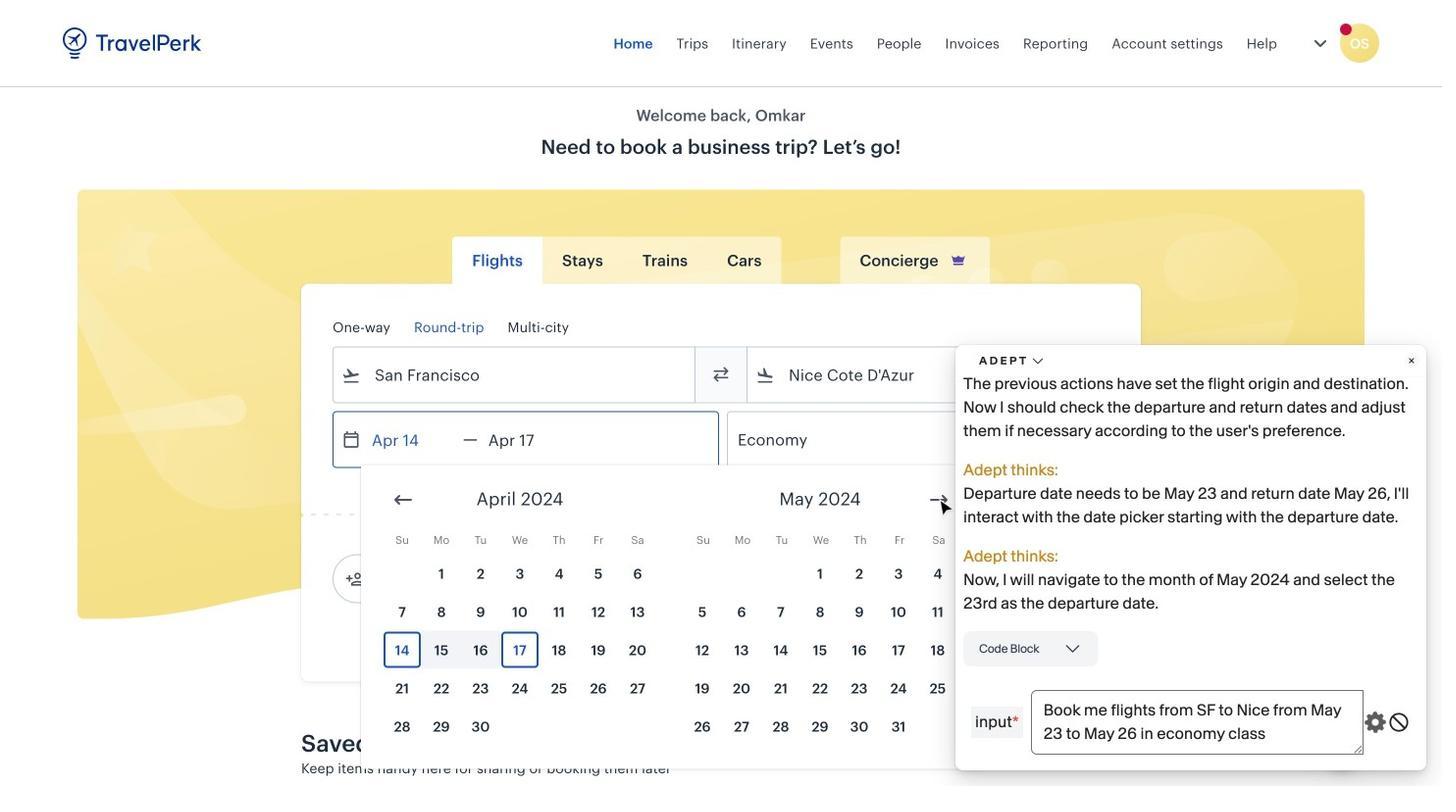 Task type: describe. For each thing, give the bounding box(es) containing it.
From search field
[[361, 360, 669, 391]]

move forward to switch to the next month. image
[[927, 489, 951, 512]]

calendar application
[[361, 466, 1442, 784]]

Depart text field
[[361, 413, 463, 468]]

Return text field
[[478, 413, 580, 468]]



Task type: locate. For each thing, give the bounding box(es) containing it.
Add first traveler search field
[[365, 564, 569, 595]]

To search field
[[775, 360, 1083, 391]]

move backward to switch to the previous month. image
[[391, 489, 415, 512]]



